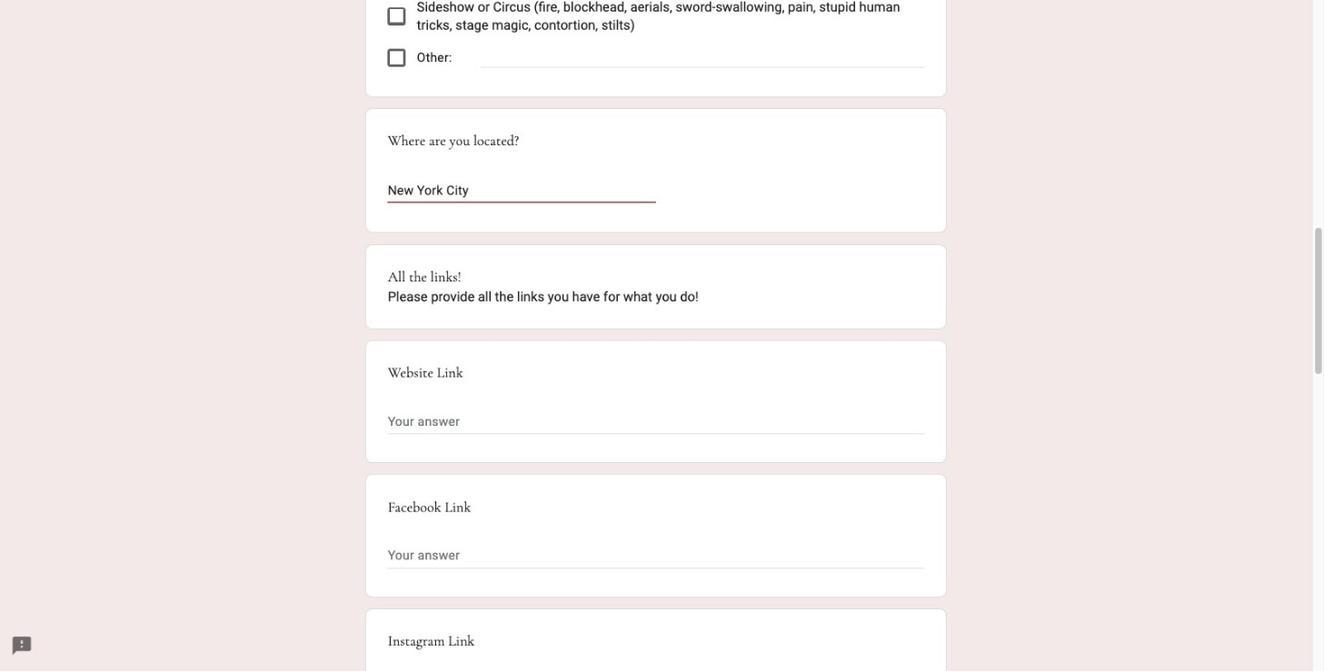 Task type: vqa. For each thing, say whether or not it's contained in the screenshot.
"Other response" text field
yes



Task type: describe. For each thing, give the bounding box(es) containing it.
Other: checkbox
[[388, 49, 406, 67]]

report a problem to google image
[[11, 636, 33, 658]]



Task type: locate. For each thing, give the bounding box(es) containing it.
list
[[388, 0, 925, 75]]

list item
[[365, 244, 947, 330]]

None text field
[[388, 180, 656, 202], [388, 412, 925, 434], [388, 546, 925, 568], [388, 180, 656, 202], [388, 412, 925, 434], [388, 546, 925, 568]]

Sideshow or Circus (fire, blockhead, aerials, sword-swallowing, pain, stupid human tricks, stage magic, contortion, stilts) checkbox
[[388, 7, 406, 25]]

Other response text field
[[481, 47, 925, 67]]

heading
[[388, 267, 925, 289]]



